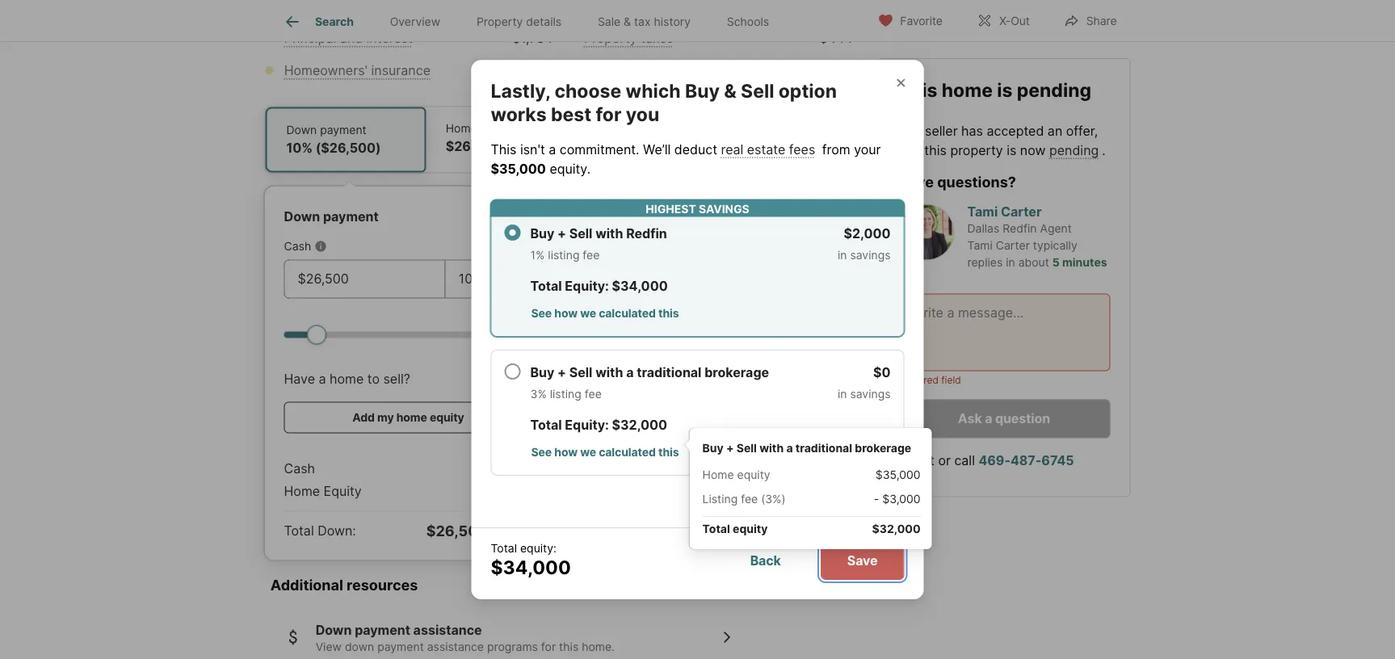 Task type: describe. For each thing, give the bounding box(es) containing it.
3%
[[531, 387, 547, 401]]

you
[[626, 103, 660, 125]]

property taxes link
[[584, 31, 674, 46]]

replies
[[968, 256, 1003, 269]]

2 vertical spatial +
[[726, 441, 734, 455]]

equity for home equity
[[737, 468, 771, 482]]

option
[[779, 79, 837, 102]]

home price $265,000
[[446, 122, 509, 155]]

$0
[[874, 364, 891, 380]]

equity for total equity
[[733, 522, 768, 536]]

how for 1st see how we calculated this button from the bottom of the lastly, choose which buy & sell option works best for you dialog
[[555, 445, 578, 459]]

1 vertical spatial pending
[[1050, 142, 1099, 158]]

1 cash from the top
[[284, 240, 311, 254]]

$26,500 for $26,500
[[482, 461, 533, 477]]

(10%)
[[491, 523, 533, 540]]

.
[[1102, 142, 1106, 158]]

we for 1st see how we calculated this button from the bottom of the lastly, choose which buy & sell option works best for you dialog
[[580, 445, 596, 459]]

this inside down payment assistance view down payment assistance programs for this home.
[[559, 640, 579, 654]]

this isn't a commitment. we'll deduct real estate fees from your $35,000 equity.
[[491, 141, 881, 176]]

for inside lastly, choose which buy & sell option works best for you
[[596, 103, 622, 125]]

this home is pending
[[898, 78, 1092, 101]]

which
[[626, 79, 681, 102]]

we'll
[[643, 141, 671, 157]]

home equity
[[284, 484, 362, 500]]

listing
[[703, 492, 738, 506]]

Write a message... text field
[[912, 303, 1097, 361]]

commitment.
[[560, 141, 640, 157]]

sell for buy + sell with redfin 1% listing fee
[[569, 225, 593, 241]]

payment for down payment 10% ($26,500)
[[320, 124, 367, 137]]

buy for buy + sell with redfin 1% listing fee
[[531, 225, 555, 241]]

real estate fees link
[[721, 141, 816, 157]]

payment for down payment
[[323, 209, 379, 225]]

down payment
[[284, 209, 379, 225]]

x-out button
[[963, 4, 1044, 37]]

total for total equity: $32,000
[[531, 417, 562, 433]]

lastly, choose which buy & sell option works best for you
[[491, 79, 837, 125]]

total equity: $34,000
[[531, 278, 668, 294]]

homeowners' insurance link
[[284, 63, 431, 79]]

brokerage for buy + sell with a traditional brokerage
[[855, 441, 912, 455]]

add
[[353, 411, 375, 425]]

sell inside lastly, choose which buy & sell option works best for you
[[741, 79, 775, 102]]

share
[[1087, 14, 1117, 28]]

sell for buy + sell with a traditional brokerage 3% listing fee
[[569, 364, 593, 380]]

about
[[1019, 256, 1050, 269]]

price
[[481, 122, 507, 136]]

equity.
[[550, 161, 591, 176]]

estate
[[747, 141, 786, 157]]

total down:
[[284, 524, 356, 539]]

(3%)
[[761, 492, 786, 506]]

home for add my home equity
[[397, 411, 427, 425]]

& inside lastly, choose which buy & sell option works best for you
[[724, 79, 737, 102]]

ask a question button
[[898, 399, 1111, 438]]

a inside $26,500 (10%) tooltip
[[319, 372, 326, 387]]

equity:
[[520, 542, 557, 556]]

property for property details
[[477, 15, 523, 28]]

469-
[[979, 453, 1011, 468]]

$26,500 for $26,500 (10%)
[[426, 523, 488, 540]]

5
[[1053, 256, 1060, 269]]

tami carter dallas redfin agent
[[968, 204, 1072, 235]]

0 vertical spatial and
[[340, 31, 363, 46]]

a inside ask a question button
[[985, 411, 993, 426]]

my
[[377, 411, 394, 425]]

tami carter link
[[968, 204, 1042, 220]]

property
[[951, 142, 1003, 158]]

sale
[[598, 15, 621, 28]]

property details tab
[[459, 2, 580, 41]]

total for total equity
[[703, 522, 730, 536]]

tami carter typically replies in about
[[968, 239, 1078, 269]]

$1,784
[[512, 31, 553, 46]]

equity: for $32,000
[[565, 417, 609, 433]]

total for total equity: $34,000
[[531, 278, 562, 294]]

-
[[874, 492, 879, 506]]

pending link
[[1050, 142, 1099, 158]]

$34,000 for total equity: $34,000
[[491, 556, 571, 579]]

add my home equity button
[[284, 402, 533, 434]]

x-
[[1000, 14, 1011, 28]]

tax
[[634, 15, 651, 28]]

loan details 30-yr fixed, 8.21%
[[585, 122, 700, 155]]

$444
[[820, 31, 853, 46]]

fees
[[789, 141, 816, 157]]

469-487-6745 link
[[979, 453, 1075, 468]]

favorite button
[[864, 4, 957, 37]]

30-
[[585, 139, 608, 155]]

programs
[[487, 640, 538, 654]]

equity inside button
[[430, 411, 464, 425]]

& inside the sale & tax history tab
[[624, 15, 631, 28]]

this for this home is pending
[[898, 78, 938, 101]]

equity
[[324, 484, 362, 500]]

required field
[[898, 374, 961, 386]]

$2,000 in savings
[[838, 225, 891, 262]]

total for total equity: $34,000
[[491, 542, 517, 556]]

total equity
[[703, 522, 768, 536]]

buy for buy + sell with a traditional brokerage 3% listing fee
[[531, 364, 555, 380]]

ask a question
[[958, 411, 1051, 426]]

listing inside buy + sell with redfin 1% listing fee
[[548, 248, 580, 262]]

sell?
[[383, 372, 410, 387]]

choose
[[555, 79, 622, 102]]

savings for $2,000
[[850, 248, 891, 262]]

listing fee (3%)
[[703, 492, 786, 506]]

home for home equity
[[284, 484, 320, 500]]

8.21%
[[662, 139, 700, 155]]

traditional for buy + sell with a traditional brokerage
[[796, 441, 853, 455]]

homeowners'
[[284, 63, 368, 79]]

($26,500)
[[316, 141, 381, 156]]

a inside the this isn't a commitment. we'll deduct real estate fees from your $35,000 equity.
[[549, 141, 556, 157]]

$265,000
[[446, 139, 509, 155]]

your
[[854, 141, 881, 157]]

schools
[[727, 15, 769, 28]]

has
[[962, 123, 983, 138]]

save button
[[821, 541, 905, 580]]

dallas redfin agenttami carter image
[[898, 204, 955, 260]]

overview
[[390, 15, 440, 28]]

search link
[[283, 12, 354, 32]]

in for $0
[[838, 387, 847, 401]]

agent
[[1040, 222, 1072, 235]]

see how we calculated this for 1st see how we calculated this button from the bottom of the lastly, choose which buy & sell option works best for you dialog
[[531, 445, 679, 459]]

payment right 'down'
[[378, 640, 424, 654]]

with for $34,000
[[596, 225, 623, 241]]

now
[[1021, 142, 1046, 158]]

2 cash from the top
[[284, 461, 315, 477]]

buy + sell with a traditional brokerage
[[703, 441, 912, 455]]

details for loan details 30-yr fixed, 8.21%
[[614, 122, 650, 136]]

tami for tami carter dallas redfin agent
[[968, 204, 998, 220]]

+ for buy + sell with redfin
[[558, 225, 566, 241]]

text
[[909, 453, 935, 468]]

- $3,000
[[874, 492, 921, 506]]

pending .
[[1050, 142, 1106, 158]]

in for $2,000
[[838, 248, 847, 262]]

5 minutes
[[1053, 256, 1108, 269]]

home equity
[[703, 468, 771, 482]]

works
[[491, 103, 547, 125]]

is inside 'the seller has accepted an offer, and this property is now'
[[1007, 142, 1017, 158]]



Task type: vqa. For each thing, say whether or not it's contained in the screenshot.
'Factor' in the Heat Factor - Severe 95% of properties are at severe        risk of heat over the next 30 years
no



Task type: locate. For each thing, give the bounding box(es) containing it.
savings
[[850, 248, 891, 262], [850, 387, 891, 401]]

+ up home equity
[[726, 441, 734, 455]]

1 horizontal spatial and
[[898, 142, 921, 158]]

tami
[[968, 204, 998, 220], [968, 239, 993, 252]]

total
[[531, 278, 562, 294], [531, 417, 562, 433], [703, 522, 730, 536], [284, 524, 314, 539], [491, 542, 517, 556]]

pending down offer,
[[1050, 142, 1099, 158]]

calculated for 1st see how we calculated this button from the bottom of the lastly, choose which buy & sell option works best for you dialog
[[599, 445, 656, 459]]

is up accepted
[[997, 78, 1013, 101]]

share button
[[1050, 4, 1131, 37]]

accepted
[[987, 123, 1044, 138]]

0 horizontal spatial brokerage
[[705, 364, 769, 380]]

home inside lastly, choose which buy & sell option works best for you dialog
[[703, 468, 734, 482]]

see down the 3%
[[531, 445, 552, 459]]

$3,000
[[883, 492, 921, 506]]

2 calculated from the top
[[599, 445, 656, 459]]

1 vertical spatial see
[[531, 445, 552, 459]]

total inside $26,500 (10%) tooltip
[[284, 524, 314, 539]]

home for home equity
[[703, 468, 734, 482]]

1 vertical spatial assistance
[[427, 640, 484, 654]]

buy inside lastly, choose which buy & sell option works best for you
[[685, 79, 720, 102]]

home up listing
[[703, 468, 734, 482]]

+ up total equity: $32,000
[[558, 364, 566, 380]]

down up 10%
[[286, 124, 317, 137]]

$35,000 inside the this isn't a commitment. we'll deduct real estate fees from your $35,000 equity.
[[491, 161, 546, 176]]

lastly,
[[491, 79, 550, 102]]

0 vertical spatial is
[[997, 78, 1013, 101]]

total inside total equity: $34,000
[[491, 542, 517, 556]]

listing right 1%
[[548, 248, 580, 262]]

schools tab
[[709, 2, 788, 41]]

minutes
[[1063, 256, 1108, 269]]

loan
[[585, 122, 611, 136]]

1 calculated from the top
[[599, 306, 656, 320]]

tab list
[[265, 0, 800, 41]]

$34,000 down buy + sell with redfin 1% listing fee at the top
[[612, 278, 668, 294]]

1 vertical spatial brokerage
[[855, 441, 912, 455]]

1 vertical spatial tami
[[968, 239, 993, 252]]

x-out
[[1000, 14, 1030, 28]]

with up the total equity: $34,000
[[596, 225, 623, 241]]

list box
[[491, 211, 932, 549]]

0 vertical spatial tami
[[968, 204, 998, 220]]

buy + sell with a traditional brokerage 3% listing fee
[[531, 364, 769, 401]]

in
[[838, 248, 847, 262], [1006, 256, 1016, 269], [838, 387, 847, 401]]

carter down 'tami carter dallas redfin agent'
[[996, 239, 1030, 252]]

questions?
[[938, 173, 1017, 191]]

1 see how we calculated this button from the top
[[531, 302, 680, 323]]

buy inside the buy + sell with a traditional brokerage 3% listing fee
[[531, 364, 555, 380]]

None text field
[[298, 270, 432, 289]]

for inside down payment assistance view down payment assistance programs for this home.
[[541, 640, 556, 654]]

have for have a home to sell?
[[284, 372, 315, 387]]

$26,500 (10%) tooltip
[[265, 174, 853, 561]]

+ for buy + sell with a traditional brokerage
[[558, 364, 566, 380]]

redfin down tami carter link at the top of page
[[1003, 222, 1037, 235]]

none radio inside lastly, choose which buy & sell option works best for you dialog
[[505, 363, 521, 380]]

0 horizontal spatial property
[[477, 15, 523, 28]]

we for 2nd see how we calculated this button from the bottom of the lastly, choose which buy & sell option works best for you dialog
[[580, 306, 596, 320]]

0 horizontal spatial details
[[526, 15, 562, 28]]

none text field inside $26,500 (10%) tooltip
[[298, 270, 432, 289]]

listing right the 3%
[[550, 387, 582, 401]]

home up has
[[942, 78, 993, 101]]

we down the total equity: $34,000
[[580, 306, 596, 320]]

down payment 10% ($26,500)
[[286, 124, 381, 156]]

cash down down payment on the left top
[[284, 240, 311, 254]]

1 tami from the top
[[968, 204, 998, 220]]

2 vertical spatial home
[[397, 411, 427, 425]]

total down (10%)
[[491, 542, 517, 556]]

with for $32,000
[[596, 364, 623, 380]]

down up view
[[316, 623, 352, 638]]

buy up home equity
[[703, 441, 724, 455]]

savings inside $0 in savings
[[850, 387, 891, 401]]

with up home equity
[[760, 441, 784, 455]]

and down the
[[898, 142, 921, 158]]

2 see how we calculated this button from the top
[[531, 441, 680, 462]]

0 vertical spatial for
[[596, 103, 622, 125]]

text or call 469-487-6745
[[909, 453, 1075, 468]]

1 vertical spatial for
[[541, 640, 556, 654]]

sell up home equity
[[737, 441, 757, 455]]

this down seller
[[925, 142, 947, 158]]

$26,500 left (10%)
[[426, 523, 488, 540]]

0 vertical spatial pending
[[1017, 78, 1092, 101]]

home left equity
[[284, 484, 320, 500]]

home inside button
[[397, 411, 427, 425]]

equity: for $34,000
[[565, 278, 609, 294]]

0 vertical spatial how
[[555, 306, 578, 320]]

see down 1%
[[531, 306, 552, 320]]

0 vertical spatial cash
[[284, 240, 311, 254]]

0 vertical spatial see
[[531, 306, 552, 320]]

we down total equity: $32,000
[[580, 445, 596, 459]]

487-
[[1011, 453, 1042, 468]]

1 horizontal spatial $35,000
[[876, 468, 921, 482]]

and inside 'the seller has accepted an offer, and this property is now'
[[898, 142, 921, 158]]

None radio
[[505, 363, 521, 380]]

home for home price $265,000
[[446, 122, 477, 136]]

$35,000
[[491, 161, 546, 176], [876, 468, 921, 482]]

property details
[[477, 15, 562, 28]]

1 we from the top
[[580, 306, 596, 320]]

1 vertical spatial have
[[284, 372, 315, 387]]

sell left option
[[741, 79, 775, 102]]

this inside 'the seller has accepted an offer, and this property is now'
[[925, 142, 947, 158]]

None radio
[[505, 224, 521, 241]]

see how we calculated this for 2nd see how we calculated this button from the bottom of the lastly, choose which buy & sell option works best for you dialog
[[531, 306, 679, 320]]

carter for tami carter dallas redfin agent
[[1001, 204, 1042, 220]]

pending
[[1017, 78, 1092, 101], [1050, 142, 1099, 158]]

payment inside down payment 10% ($26,500)
[[320, 124, 367, 137]]

this down the buy + sell with a traditional brokerage 3% listing fee
[[659, 445, 679, 459]]

1 horizontal spatial home
[[397, 411, 427, 425]]

see how we calculated this down total equity: $32,000
[[531, 445, 679, 459]]

1 vertical spatial home
[[703, 468, 734, 482]]

have
[[898, 173, 934, 191], [284, 372, 315, 387]]

down for down payment 10% ($26,500)
[[286, 124, 317, 137]]

offer,
[[1066, 123, 1098, 138]]

down for down payment
[[284, 209, 320, 225]]

list box inside lastly, choose which buy & sell option works best for you dialog
[[491, 211, 932, 549]]

home up $265,000
[[446, 122, 477, 136]]

carter for tami carter typically replies in about
[[996, 239, 1030, 252]]

down payment assistance view down payment assistance programs for this home.
[[316, 623, 615, 654]]

equity: down buy + sell with redfin 1% listing fee at the top
[[565, 278, 609, 294]]

redfin inside 'tami carter dallas redfin agent'
[[1003, 222, 1037, 235]]

0 vertical spatial equity
[[430, 411, 464, 425]]

0 vertical spatial we
[[580, 306, 596, 320]]

total down the 3%
[[531, 417, 562, 433]]

this up the buy + sell with a traditional brokerage 3% listing fee
[[659, 306, 679, 320]]

property for property taxes
[[584, 31, 637, 46]]

calculated down total equity: $32,000
[[599, 445, 656, 459]]

equity: down the buy + sell with a traditional brokerage 3% listing fee
[[565, 417, 609, 433]]

0 vertical spatial savings
[[850, 248, 891, 262]]

assistance left programs
[[427, 640, 484, 654]]

property up $1,784
[[477, 15, 523, 28]]

tami down dallas
[[968, 239, 993, 252]]

home.
[[582, 640, 615, 654]]

traditional for buy + sell with a traditional brokerage 3% listing fee
[[637, 364, 702, 380]]

best
[[551, 103, 592, 125]]

tami up dallas
[[968, 204, 998, 220]]

1 vertical spatial equity:
[[565, 417, 609, 433]]

buy up the 3%
[[531, 364, 555, 380]]

for down choose
[[596, 103, 622, 125]]

1 vertical spatial calculated
[[599, 445, 656, 459]]

none text field inside $26,500 (10%) tooltip
[[459, 270, 518, 289]]

1 vertical spatial we
[[580, 445, 596, 459]]

interest
[[366, 31, 413, 46]]

1 vertical spatial traditional
[[796, 441, 853, 455]]

carter up 'agent'
[[1001, 204, 1042, 220]]

down inside down payment assistance view down payment assistance programs for this home.
[[316, 623, 352, 638]]

principal and interest link
[[284, 31, 413, 46]]

with inside buy + sell with redfin 1% listing fee
[[596, 225, 623, 241]]

down
[[286, 124, 317, 137], [284, 209, 320, 225], [316, 623, 352, 638]]

total for total down:
[[284, 524, 314, 539]]

total down 1%
[[531, 278, 562, 294]]

property
[[477, 15, 523, 28], [584, 31, 637, 46]]

this up the
[[898, 78, 938, 101]]

1 horizontal spatial &
[[724, 79, 737, 102]]

details inside tab
[[526, 15, 562, 28]]

fee inside the buy + sell with a traditional brokerage 3% listing fee
[[585, 387, 602, 401]]

0 horizontal spatial this
[[491, 141, 517, 157]]

total equity: $32,000
[[531, 417, 668, 433]]

1 horizontal spatial have
[[898, 173, 934, 191]]

buy inside buy + sell with redfin 1% listing fee
[[531, 225, 555, 241]]

this inside the this isn't a commitment. we'll deduct real estate fees from your $35,000 equity.
[[491, 141, 517, 157]]

with up total equity: $32,000
[[596, 364, 623, 380]]

0 vertical spatial property
[[477, 15, 523, 28]]

is down accepted
[[1007, 142, 1017, 158]]

0 horizontal spatial and
[[340, 31, 363, 46]]

listing
[[548, 248, 580, 262], [550, 387, 582, 401]]

have for have questions?
[[898, 173, 934, 191]]

0 vertical spatial home
[[446, 122, 477, 136]]

1 vertical spatial &
[[724, 79, 737, 102]]

assistance
[[413, 623, 482, 638], [427, 640, 484, 654]]

0 vertical spatial calculated
[[599, 306, 656, 320]]

this left home.
[[559, 640, 579, 654]]

2 vertical spatial home
[[284, 484, 320, 500]]

1 horizontal spatial $32,000
[[872, 522, 921, 536]]

carter inside 'tami carter dallas redfin agent'
[[1001, 204, 1042, 220]]

home
[[942, 78, 993, 101], [330, 372, 364, 387], [397, 411, 427, 425]]

down inside down payment 10% ($26,500)
[[286, 124, 317, 137]]

home inside $26,500 (10%) tooltip
[[284, 484, 320, 500]]

savings down "$2,000"
[[850, 248, 891, 262]]

0 horizontal spatial $35,000
[[491, 161, 546, 176]]

buy + sell with redfin 1% listing fee
[[531, 225, 667, 262]]

for
[[596, 103, 622, 125], [541, 640, 556, 654]]

0 vertical spatial $26,500
[[482, 461, 533, 477]]

1 vertical spatial and
[[898, 142, 921, 158]]

1 vertical spatial with
[[596, 364, 623, 380]]

1 vertical spatial savings
[[850, 387, 891, 401]]

homeowners' insurance
[[284, 63, 431, 79]]

calculated down the total equity: $34,000
[[599, 306, 656, 320]]

this for this isn't a commitment. we'll deduct real estate fees from your $35,000 equity.
[[491, 141, 517, 157]]

details inside loan details 30-yr fixed, 8.21%
[[614, 122, 650, 136]]

& up real on the right of the page
[[724, 79, 737, 102]]

10%
[[286, 141, 313, 156]]

&
[[624, 15, 631, 28], [724, 79, 737, 102]]

brokerage
[[705, 364, 769, 380], [855, 441, 912, 455]]

home for have a home to sell?
[[330, 372, 364, 387]]

in down "$2,000"
[[838, 248, 847, 262]]

total left down:
[[284, 524, 314, 539]]

1 vertical spatial listing
[[550, 387, 582, 401]]

payment up ($26,500)
[[320, 124, 367, 137]]

1 horizontal spatial redfin
[[1003, 222, 1037, 235]]

tami inside tami carter typically replies in about
[[968, 239, 993, 252]]

listing inside the buy + sell with a traditional brokerage 3% listing fee
[[550, 387, 582, 401]]

0 vertical spatial down
[[286, 124, 317, 137]]

payment for down payment assistance view down payment assistance programs for this home.
[[355, 623, 410, 638]]

1 how from the top
[[555, 306, 578, 320]]

home right my
[[397, 411, 427, 425]]

0 vertical spatial see how we calculated this button
[[531, 302, 680, 323]]

payment inside $26,500 (10%) tooltip
[[323, 209, 379, 225]]

1 horizontal spatial brokerage
[[855, 441, 912, 455]]

see how we calculated this button down the total equity: $34,000
[[531, 302, 680, 323]]

$26,500 up (10%)
[[482, 461, 533, 477]]

0 vertical spatial &
[[624, 15, 631, 28]]

sell inside buy + sell with redfin 1% listing fee
[[569, 225, 593, 241]]

sell inside the buy + sell with a traditional brokerage 3% listing fee
[[569, 364, 593, 380]]

1 vertical spatial equity
[[737, 468, 771, 482]]

see how we calculated this down the total equity: $34,000
[[531, 306, 679, 320]]

to
[[367, 372, 380, 387]]

down
[[345, 640, 374, 654]]

redfin inside buy + sell with redfin 1% listing fee
[[626, 225, 667, 241]]

yr
[[608, 139, 621, 155]]

fee up the total equity: $34,000
[[583, 248, 600, 262]]

tami inside 'tami carter dallas redfin agent'
[[968, 204, 998, 220]]

fixed,
[[624, 139, 659, 155]]

buy up 1%
[[531, 225, 555, 241]]

in left about
[[1006, 256, 1016, 269]]

sell up total equity: $32,000
[[569, 364, 593, 380]]

for right programs
[[541, 640, 556, 654]]

question
[[996, 411, 1051, 426]]

details for property details
[[526, 15, 562, 28]]

0 vertical spatial home
[[942, 78, 993, 101]]

details up fixed,
[[614, 122, 650, 136]]

$34,000 down equity: on the left bottom of page
[[491, 556, 571, 579]]

details
[[526, 15, 562, 28], [614, 122, 650, 136]]

& left tax
[[624, 15, 631, 28]]

sell for buy + sell with a traditional brokerage
[[737, 441, 757, 455]]

1 vertical spatial see how we calculated this button
[[531, 441, 680, 462]]

equity right my
[[430, 411, 464, 425]]

brokerage for buy + sell with a traditional brokerage 3% listing fee
[[705, 364, 769, 380]]

1 horizontal spatial property
[[584, 31, 637, 46]]

2 we from the top
[[580, 445, 596, 459]]

1 vertical spatial $34,000
[[491, 556, 571, 579]]

fee inside buy + sell with redfin 1% listing fee
[[583, 248, 600, 262]]

0 horizontal spatial traditional
[[637, 364, 702, 380]]

2 see how we calculated this from the top
[[531, 445, 679, 459]]

savings for $0
[[850, 387, 891, 401]]

redfin up the total equity: $34,000
[[626, 225, 667, 241]]

0 horizontal spatial home
[[284, 484, 320, 500]]

sell up the total equity: $34,000
[[569, 225, 593, 241]]

0 horizontal spatial &
[[624, 15, 631, 28]]

down for down payment assistance view down payment assistance programs for this home.
[[316, 623, 352, 638]]

0 vertical spatial brokerage
[[705, 364, 769, 380]]

$34,000
[[612, 278, 668, 294], [491, 556, 571, 579]]

home left to
[[330, 372, 364, 387]]

from
[[822, 141, 851, 157]]

1 vertical spatial +
[[558, 364, 566, 380]]

2 vertical spatial with
[[760, 441, 784, 455]]

1 vertical spatial $35,000
[[876, 468, 921, 482]]

in inside $2,000 in savings
[[838, 248, 847, 262]]

1 vertical spatial carter
[[996, 239, 1030, 252]]

0 horizontal spatial redfin
[[626, 225, 667, 241]]

have inside $26,500 (10%) tooltip
[[284, 372, 315, 387]]

1 horizontal spatial traditional
[[796, 441, 853, 455]]

2 tami from the top
[[968, 239, 993, 252]]

$34,000 for total equity: $34,000
[[612, 278, 668, 294]]

pending up an
[[1017, 78, 1092, 101]]

home inside home price $265,000
[[446, 122, 477, 136]]

property down sale
[[584, 31, 637, 46]]

overview tab
[[372, 2, 459, 41]]

1 vertical spatial $32,000
[[872, 522, 921, 536]]

+ inside buy + sell with redfin 1% listing fee
[[558, 225, 566, 241]]

none radio inside list box
[[505, 224, 521, 241]]

0 horizontal spatial $32,000
[[612, 417, 668, 433]]

deduct
[[675, 141, 718, 157]]

$35,000 down isn't on the left top of page
[[491, 161, 546, 176]]

this down price
[[491, 141, 517, 157]]

0 vertical spatial $35,000
[[491, 161, 546, 176]]

lastly, choose which buy & sell option works best for you element
[[491, 60, 879, 126]]

brokerage inside the buy + sell with a traditional brokerage 3% listing fee
[[705, 364, 769, 380]]

cash up home equity
[[284, 461, 315, 477]]

0 vertical spatial +
[[558, 225, 566, 241]]

equity
[[430, 411, 464, 425], [737, 468, 771, 482], [733, 522, 768, 536]]

1 horizontal spatial for
[[596, 103, 622, 125]]

1 horizontal spatial details
[[614, 122, 650, 136]]

fee left (3%)
[[741, 492, 758, 506]]

$35,000 up - $3,000
[[876, 468, 921, 482]]

assistance down resources
[[413, 623, 482, 638]]

in up buy + sell with a traditional brokerage
[[838, 387, 847, 401]]

dallas
[[968, 222, 1000, 235]]

1 vertical spatial this
[[491, 141, 517, 157]]

1 vertical spatial details
[[614, 122, 650, 136]]

see how we calculated this button down total equity: $32,000
[[531, 441, 680, 462]]

fee
[[583, 248, 600, 262], [585, 387, 602, 401], [741, 492, 758, 506]]

+ inside the buy + sell with a traditional brokerage 3% listing fee
[[558, 364, 566, 380]]

$2,000
[[844, 225, 891, 241]]

$32,000 down the buy + sell with a traditional brokerage 3% listing fee
[[612, 417, 668, 433]]

+ up the total equity: $34,000
[[558, 225, 566, 241]]

add my home equity
[[353, 411, 464, 425]]

0 vertical spatial $34,000
[[612, 278, 668, 294]]

in inside tami carter typically replies in about
[[1006, 256, 1016, 269]]

0 vertical spatial assistance
[[413, 623, 482, 638]]

and down the search
[[340, 31, 363, 46]]

Down Payment Slider range field
[[284, 325, 533, 344]]

have left to
[[284, 372, 315, 387]]

2 vertical spatial fee
[[741, 492, 758, 506]]

savings inside $2,000 in savings
[[850, 248, 891, 262]]

have down the
[[898, 173, 934, 191]]

0 vertical spatial fee
[[583, 248, 600, 262]]

0 horizontal spatial home
[[330, 372, 364, 387]]

0 vertical spatial equity:
[[565, 278, 609, 294]]

fee up total equity: $32,000
[[585, 387, 602, 401]]

savings down $0
[[850, 387, 891, 401]]

2 savings from the top
[[850, 387, 891, 401]]

tami for tami carter typically replies in about
[[968, 239, 993, 252]]

how down total equity: $32,000
[[555, 445, 578, 459]]

2 vertical spatial down
[[316, 623, 352, 638]]

0 horizontal spatial for
[[541, 640, 556, 654]]

1 equity: from the top
[[565, 278, 609, 294]]

0 vertical spatial $32,000
[[612, 417, 668, 433]]

view
[[316, 640, 342, 654]]

2 how from the top
[[555, 445, 578, 459]]

1 savings from the top
[[850, 248, 891, 262]]

down down 10%
[[284, 209, 320, 225]]

total equity: $34,000
[[491, 542, 571, 579]]

1 horizontal spatial this
[[898, 78, 938, 101]]

1 see from the top
[[531, 306, 552, 320]]

$26,500 (10%)
[[426, 523, 533, 540]]

lastly, choose which buy & sell option works best for you dialog
[[472, 60, 932, 599]]

this
[[925, 142, 947, 158], [659, 306, 679, 320], [659, 445, 679, 459], [559, 640, 579, 654]]

0 vertical spatial carter
[[1001, 204, 1042, 220]]

with inside the buy + sell with a traditional brokerage 3% listing fee
[[596, 364, 623, 380]]

sale & tax history tab
[[580, 2, 709, 41]]

buy for buy + sell with a traditional brokerage
[[703, 441, 724, 455]]

1 vertical spatial see how we calculated this
[[531, 445, 679, 459]]

2 equity: from the top
[[565, 417, 609, 433]]

equity up listing fee (3%) on the right
[[737, 468, 771, 482]]

2 vertical spatial equity
[[733, 522, 768, 536]]

1 vertical spatial home
[[330, 372, 364, 387]]

payment up 'down'
[[355, 623, 410, 638]]

insurance
[[371, 63, 431, 79]]

1 see how we calculated this from the top
[[531, 306, 679, 320]]

a inside the buy + sell with a traditional brokerage 3% listing fee
[[626, 364, 634, 380]]

call
[[955, 453, 975, 468]]

how down the total equity: $34,000
[[555, 306, 578, 320]]

how for 2nd see how we calculated this button from the bottom of the lastly, choose which buy & sell option works best for you dialog
[[555, 306, 578, 320]]

traditional inside the buy + sell with a traditional brokerage 3% listing fee
[[637, 364, 702, 380]]

$32,000 down - $3,000
[[872, 522, 921, 536]]

0 vertical spatial this
[[898, 78, 938, 101]]

0 vertical spatial have
[[898, 173, 934, 191]]

carter
[[1001, 204, 1042, 220], [996, 239, 1030, 252]]

1 horizontal spatial $34,000
[[612, 278, 668, 294]]

buy right which at the top of the page
[[685, 79, 720, 102]]

search
[[315, 15, 354, 28]]

list box containing buy + sell with redfin
[[491, 211, 932, 549]]

isn't
[[520, 141, 545, 157]]

tab list containing search
[[265, 0, 800, 41]]

0 vertical spatial listing
[[548, 248, 580, 262]]

down inside $26,500 (10%) tooltip
[[284, 209, 320, 225]]

seller
[[925, 123, 958, 138]]

equity down listing fee (3%) on the right
[[733, 522, 768, 536]]

None text field
[[459, 270, 518, 289]]

total down listing
[[703, 522, 730, 536]]

details up $1,784
[[526, 15, 562, 28]]

principal and interest
[[284, 31, 413, 46]]

this
[[898, 78, 938, 101], [491, 141, 517, 157]]

1 vertical spatial cash
[[284, 461, 315, 477]]

in inside $0 in savings
[[838, 387, 847, 401]]

principal
[[284, 31, 336, 46]]

payment down ($26,500)
[[323, 209, 379, 225]]

2 see from the top
[[531, 445, 552, 459]]

calculated for 2nd see how we calculated this button from the bottom of the lastly, choose which buy & sell option works best for you dialog
[[599, 306, 656, 320]]

0 vertical spatial with
[[596, 225, 623, 241]]

1 vertical spatial fee
[[585, 387, 602, 401]]

0 horizontal spatial have
[[284, 372, 315, 387]]

2 horizontal spatial home
[[942, 78, 993, 101]]

or
[[939, 453, 951, 468]]

1 vertical spatial how
[[555, 445, 578, 459]]

1%
[[531, 248, 545, 262]]

property inside tab
[[477, 15, 523, 28]]

0 vertical spatial details
[[526, 15, 562, 28]]

is
[[997, 78, 1013, 101], [1007, 142, 1017, 158]]

carter inside tami carter typically replies in about
[[996, 239, 1030, 252]]



